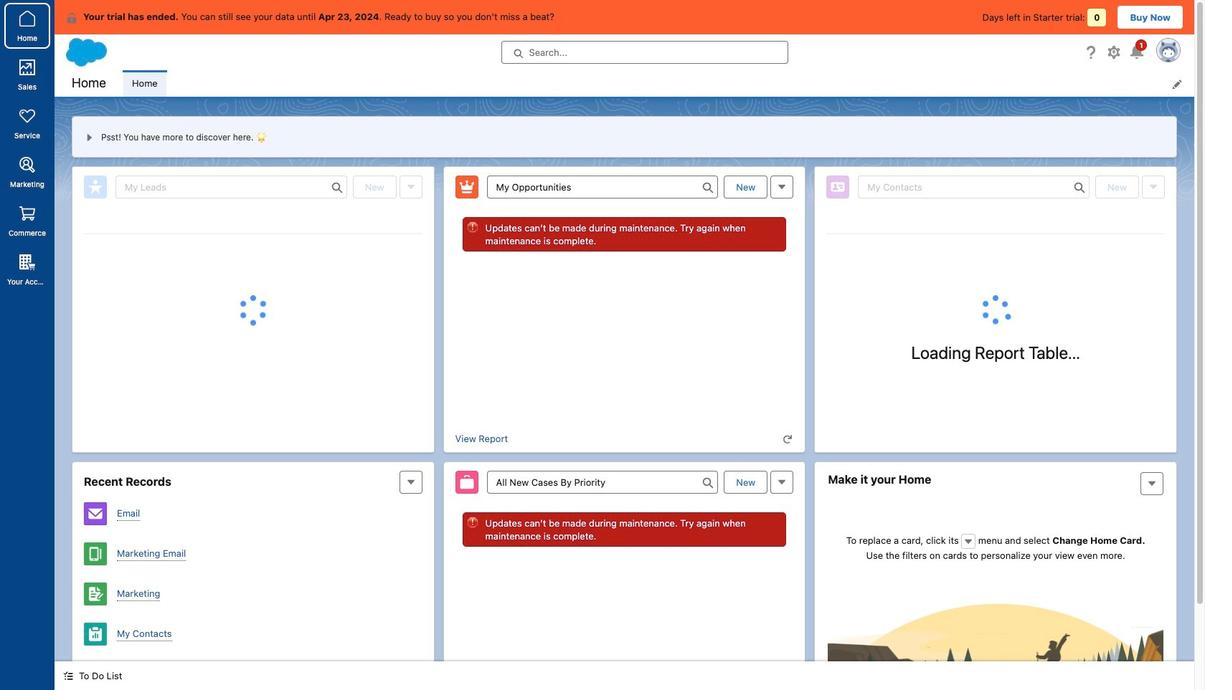 Task type: locate. For each thing, give the bounding box(es) containing it.
error image
[[467, 222, 478, 233]]

communication subscription channel type image
[[84, 543, 107, 566]]

error image
[[467, 517, 478, 529]]

list
[[123, 70, 1194, 97]]

report image
[[84, 623, 107, 646]]

grid
[[84, 234, 422, 235], [827, 234, 1165, 235]]

0 horizontal spatial grid
[[84, 234, 422, 235]]

text default image
[[66, 12, 77, 24], [783, 435, 793, 445], [63, 672, 73, 682]]

1 grid from the left
[[84, 234, 422, 235]]

2 select an option text field from the top
[[487, 471, 718, 494]]

1 vertical spatial select an option text field
[[487, 471, 718, 494]]

0 vertical spatial select an option text field
[[487, 176, 718, 199]]

1 horizontal spatial grid
[[827, 234, 1165, 235]]

Select an Option text field
[[487, 176, 718, 199], [487, 471, 718, 494]]



Task type: describe. For each thing, give the bounding box(es) containing it.
0 vertical spatial text default image
[[66, 12, 77, 24]]

text default image
[[964, 537, 974, 547]]

2 vertical spatial text default image
[[63, 672, 73, 682]]

communication subscription image
[[84, 583, 107, 606]]

1 select an option text field from the top
[[487, 176, 718, 199]]

2 grid from the left
[[827, 234, 1165, 235]]

engagement channel type image
[[84, 503, 107, 526]]

1 vertical spatial text default image
[[783, 435, 793, 445]]

account image
[[84, 664, 107, 686]]



